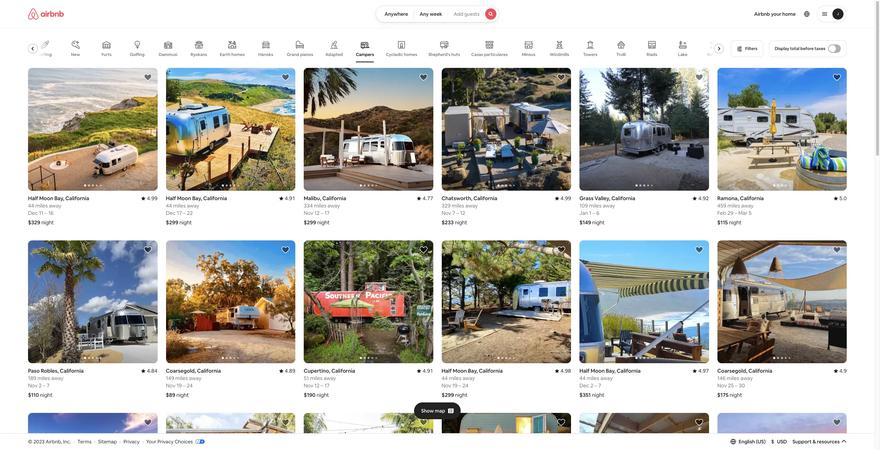 Task type: vqa. For each thing, say whether or not it's contained in the screenshot.


Task type: describe. For each thing, give the bounding box(es) containing it.
44 for dec 17 – 22
[[166, 203, 172, 209]]

add to wishlist: paso robles, california image
[[144, 246, 152, 255]]

24 inside half moon bay, california 44 miles away nov 19 – 24 $299 night
[[463, 383, 469, 390]]

17 for $190
[[325, 383, 330, 390]]

away inside coarsegold, california 146 miles away nov 25 – 30 $175 night
[[741, 375, 753, 382]]

display total before taxes button
[[769, 40, 847, 57]]

english
[[739, 439, 756, 446]]

nov for 334
[[304, 210, 314, 217]]

4.99 for half moon bay, california 44 miles away dec 11 – 16 $329 night
[[147, 195, 158, 202]]

© 2023 airbnb, inc. ·
[[28, 439, 75, 445]]

add to wishlist: trabuco canyon, california image
[[144, 419, 152, 427]]

334
[[304, 203, 313, 209]]

support
[[793, 439, 812, 446]]

add to wishlist: topanga, california image
[[557, 419, 566, 427]]

©
[[28, 439, 32, 445]]

any
[[420, 11, 429, 17]]

22
[[187, 210, 193, 217]]

16
[[48, 210, 54, 217]]

surfing
[[38, 52, 52, 57]]

4.9 out of 5 average rating image
[[834, 368, 847, 375]]

english (us) button
[[731, 439, 766, 446]]

guests
[[465, 11, 480, 17]]

grand
[[287, 52, 299, 57]]

11
[[39, 210, 43, 217]]

5
[[749, 210, 752, 217]]

any week
[[420, 11, 443, 17]]

30
[[739, 383, 745, 390]]

6
[[597, 210, 600, 217]]

12 for malibu, california
[[315, 210, 320, 217]]

2 inside paso robles, california 189 miles away nov 2 – 7 $110 night
[[39, 383, 42, 390]]

$
[[772, 439, 775, 446]]

show map button
[[414, 403, 461, 420]]

4.98 out of 5 average rating image
[[555, 368, 571, 375]]

ramona, california 459 miles away feb 29 – mar 5 $115 night
[[718, 195, 764, 226]]

earth homes
[[220, 52, 245, 57]]

4.84
[[147, 368, 158, 375]]

4.77 out of 5 average rating image
[[417, 195, 433, 202]]

airbnb your home link
[[750, 7, 800, 21]]

before
[[801, 46, 814, 52]]

nov for 329
[[442, 210, 451, 217]]

4.99 out of 5 average rating image
[[141, 195, 158, 202]]

$110
[[28, 392, 39, 399]]

add to wishlist: valley center, california image
[[833, 419, 842, 427]]

bay, for dec 17 – 22
[[192, 195, 202, 202]]

away inside half moon bay, california 44 miles away nov 19 – 24 $299 night
[[463, 375, 475, 382]]

terms · sitemap · privacy ·
[[78, 439, 144, 445]]

$175
[[718, 392, 729, 399]]

moon for 16
[[39, 195, 53, 202]]

towers
[[584, 52, 598, 57]]

(us)
[[757, 439, 766, 446]]

miles inside coarsegold, california 146 miles away nov 25 – 30 $175 night
[[727, 375, 740, 382]]

california inside malibu, california 334 miles away nov 12 – 17 $299 night
[[323, 195, 346, 202]]

4.97 out of 5 average rating image
[[693, 368, 709, 375]]

coarsegold, for 146
[[718, 368, 748, 375]]

add to wishlist: half moon bay, california image for 4.91
[[282, 73, 290, 82]]

night inside malibu, california 334 miles away nov 12 – 17 $299 night
[[317, 219, 330, 226]]

12 inside chatsworth, california 329 miles away nov 7 – 12 $233 night
[[460, 210, 466, 217]]

terms
[[78, 439, 92, 445]]

night inside "ramona, california 459 miles away feb 29 – mar 5 $115 night"
[[730, 219, 742, 226]]

adapted
[[326, 52, 343, 57]]

add to wishlist: chatsworth, california image
[[557, 73, 566, 82]]

459
[[718, 203, 727, 209]]

yurts
[[101, 52, 112, 57]]

coarsegold, california 146 miles away nov 25 – 30 $175 night
[[718, 368, 773, 399]]

4.99 out of 5 average rating image
[[555, 195, 571, 202]]

anywhere button
[[376, 6, 414, 22]]

lake
[[679, 52, 688, 57]]

earth
[[220, 52, 231, 57]]

miles inside half moon bay, california 44 miles away dec 11 – 16 $329 night
[[35, 203, 48, 209]]

huts
[[452, 52, 460, 57]]

week
[[430, 11, 443, 17]]

4.97
[[699, 368, 709, 375]]

none search field containing anywhere
[[376, 6, 499, 22]]

12 for cupertino, california
[[315, 383, 320, 390]]

nov inside half moon bay, california 44 miles away nov 19 – 24 $299 night
[[442, 383, 451, 390]]

189
[[28, 375, 36, 382]]

california inside grass valley, california 109 miles away jan 1 – 6 $149 night
[[612, 195, 636, 202]]

add to wishlist: cupertino, california image
[[419, 246, 428, 255]]

night inside half moon bay, california 44 miles away dec 2 – 7 $351 night
[[592, 392, 605, 399]]

cycladic
[[386, 52, 403, 57]]

$89
[[166, 392, 175, 399]]

map
[[435, 408, 445, 415]]

7 inside chatsworth, california 329 miles away nov 7 – 12 $233 night
[[453, 210, 455, 217]]

miles inside half moon bay, california 44 miles away dec 2 – 7 $351 night
[[587, 375, 600, 382]]

half moon bay, california 44 miles away dec 17 – 22 $299 night
[[166, 195, 227, 226]]

away inside malibu, california 334 miles away nov 12 – 17 $299 night
[[328, 203, 340, 209]]

miles inside "ramona, california 459 miles away feb 29 – mar 5 $115 night"
[[728, 203, 740, 209]]

profile element
[[508, 0, 847, 28]]

miles inside half moon bay, california 44 miles away nov 19 – 24 $299 night
[[449, 375, 462, 382]]

2023
[[33, 439, 45, 445]]

nov for 149
[[166, 383, 176, 390]]

coarsegold, california 149 miles away nov 19 – 24 $89 night
[[166, 368, 221, 399]]

display total before taxes
[[775, 46, 826, 52]]

cupertino, california 51 miles away nov 12 – 17 $190 night
[[304, 368, 355, 399]]

add to wishlist: coarsegold, california image
[[833, 246, 842, 255]]

miles inside coarsegold, california 149 miles away nov 19 – 24 $89 night
[[175, 375, 188, 382]]

new
[[71, 52, 80, 57]]

44 for nov 19 – 24
[[442, 375, 448, 382]]

jan
[[580, 210, 588, 217]]

choices
[[175, 439, 193, 445]]

add guests
[[454, 11, 480, 17]]

miles inside chatsworth, california 329 miles away nov 7 – 12 $233 night
[[452, 203, 465, 209]]

– inside coarsegold, california 149 miles away nov 19 – 24 $89 night
[[183, 383, 186, 390]]

$351
[[580, 392, 591, 399]]

bay, for dec 2 – 7
[[606, 368, 616, 375]]

homes for cycladic homes
[[404, 52, 418, 57]]

california inside half moon bay, california 44 miles away dec 17 – 22 $299 night
[[203, 195, 227, 202]]

add to wishlist: half moon bay, california image for 4.97
[[695, 246, 704, 255]]

4.9
[[840, 368, 847, 375]]

4.92
[[699, 195, 709, 202]]

miles inside half moon bay, california 44 miles away dec 17 – 22 $299 night
[[173, 203, 186, 209]]

4.91 for cupertino, california 51 miles away nov 12 – 17 $190 night
[[423, 368, 433, 375]]

half moon bay, california 44 miles away nov 19 – 24 $299 night
[[442, 368, 503, 399]]

add guests button
[[448, 6, 499, 22]]

half for half moon bay, california 44 miles away dec 2 – 7 $351 night
[[580, 368, 590, 375]]

away inside paso robles, california 189 miles away nov 2 – 7 $110 night
[[51, 375, 64, 382]]

half for half moon bay, california 44 miles away dec 11 – 16 $329 night
[[28, 195, 38, 202]]

half moon bay, california 44 miles away dec 2 – 7 $351 night
[[580, 368, 641, 399]]

minsus
[[522, 52, 536, 57]]

29
[[728, 210, 734, 217]]

dec for dec 17 – 22
[[166, 210, 176, 217]]

17 for $299
[[325, 210, 330, 217]]

4.89 out of 5 average rating image
[[279, 368, 296, 375]]

display
[[775, 46, 790, 52]]

$299 inside malibu, california 334 miles away nov 12 – 17 $299 night
[[304, 219, 316, 226]]

$299 for half moon bay, california 44 miles away nov 19 – 24 $299 night
[[442, 392, 454, 399]]

add
[[454, 11, 464, 17]]

– inside grass valley, california 109 miles away jan 1 – 6 $149 night
[[593, 210, 596, 217]]

– inside cupertino, california 51 miles away nov 12 – 17 $190 night
[[321, 383, 324, 390]]

109
[[580, 203, 588, 209]]

24 inside coarsegold, california 149 miles away nov 19 – 24 $89 night
[[187, 383, 193, 390]]

california inside half moon bay, california 44 miles away dec 2 – 7 $351 night
[[617, 368, 641, 375]]

night inside half moon bay, california 44 miles away nov 19 – 24 $299 night
[[455, 392, 468, 399]]

– inside half moon bay, california 44 miles away dec 11 – 16 $329 night
[[45, 210, 47, 217]]

2 inside half moon bay, california 44 miles away dec 2 – 7 $351 night
[[591, 383, 594, 390]]

pianos
[[300, 52, 313, 57]]

airbnb,
[[46, 439, 62, 445]]

chatsworth, california 329 miles away nov 7 – 12 $233 night
[[442, 195, 498, 226]]

away inside half moon bay, california 44 miles away dec 2 – 7 $351 night
[[601, 375, 613, 382]]

dammusi
[[159, 52, 177, 57]]

4.84 out of 5 average rating image
[[141, 368, 158, 375]]

away inside cupertino, california 51 miles away nov 12 – 17 $190 night
[[324, 375, 336, 382]]

away inside grass valley, california 109 miles away jan 1 – 6 $149 night
[[603, 203, 615, 209]]

california inside coarsegold, california 149 miles away nov 19 – 24 $89 night
[[197, 368, 221, 375]]

terms link
[[78, 439, 92, 445]]

add to wishlist: malibu, california image
[[419, 73, 428, 82]]

– inside "ramona, california 459 miles away feb 29 – mar 5 $115 night"
[[735, 210, 738, 217]]

ryokans
[[191, 52, 207, 57]]

airbnb your home
[[755, 11, 796, 17]]

149
[[166, 375, 174, 382]]

paso
[[28, 368, 40, 375]]

airbnb
[[755, 11, 770, 17]]

2 privacy from the left
[[158, 439, 174, 445]]

cupertino,
[[304, 368, 330, 375]]

night inside grass valley, california 109 miles away jan 1 – 6 $149 night
[[593, 219, 605, 226]]

3 · from the left
[[120, 439, 121, 445]]



Task type: locate. For each thing, give the bounding box(es) containing it.
add to wishlist: half moon bay, california image
[[557, 246, 566, 255]]

dec left 22
[[166, 210, 176, 217]]

california inside "ramona, california 459 miles away feb 29 – mar 5 $115 night"
[[740, 195, 764, 202]]

$299 inside half moon bay, california 44 miles away dec 17 – 22 $299 night
[[166, 219, 178, 226]]

2 4.99 from the left
[[561, 195, 571, 202]]

0 horizontal spatial 19
[[177, 383, 182, 390]]

show
[[421, 408, 434, 415]]

cycladic homes
[[386, 52, 418, 57]]

away inside "ramona, california 459 miles away feb 29 – mar 5 $115 night"
[[742, 203, 754, 209]]

nov down 51 on the left of the page
[[304, 383, 314, 390]]

nov
[[304, 210, 314, 217], [442, 210, 451, 217], [28, 383, 38, 390], [166, 383, 176, 390], [304, 383, 314, 390], [442, 383, 451, 390], [718, 383, 727, 390]]

4.91 for half moon bay, california 44 miles away dec 17 – 22 $299 night
[[285, 195, 296, 202]]

shepherd's huts
[[429, 52, 460, 57]]

usd
[[778, 439, 788, 446]]

2 19 from the left
[[453, 383, 458, 390]]

dec up $351
[[580, 383, 590, 390]]

– inside coarsegold, california 146 miles away nov 25 – 30 $175 night
[[736, 383, 738, 390]]

miles inside malibu, california 334 miles away nov 12 – 17 $299 night
[[314, 203, 327, 209]]

4.92 out of 5 average rating image
[[693, 195, 709, 202]]

bay, inside half moon bay, california 44 miles away dec 17 – 22 $299 night
[[192, 195, 202, 202]]

0 vertical spatial 4.91
[[285, 195, 296, 202]]

california inside chatsworth, california 329 miles away nov 7 – 12 $233 night
[[474, 195, 498, 202]]

nov inside coarsegold, california 146 miles away nov 25 – 30 $175 night
[[718, 383, 727, 390]]

homes for earth homes
[[232, 52, 245, 57]]

· left "your"
[[142, 439, 144, 445]]

half inside half moon bay, california 44 miles away dec 17 – 22 $299 night
[[166, 195, 176, 202]]

nov up map
[[442, 383, 451, 390]]

away inside half moon bay, california 44 miles away dec 11 – 16 $329 night
[[49, 203, 61, 209]]

nov down 146
[[718, 383, 727, 390]]

privacy
[[124, 439, 140, 445], [158, 439, 174, 445]]

coarsegold, inside coarsegold, california 146 miles away nov 25 – 30 $175 night
[[718, 368, 748, 375]]

add to wishlist: coarsegold, california image
[[282, 246, 290, 255]]

malibu,
[[304, 195, 322, 202]]

california inside coarsegold, california 146 miles away nov 25 – 30 $175 night
[[749, 368, 773, 375]]

night down the 29
[[730, 219, 742, 226]]

2 horizontal spatial 7
[[599, 383, 602, 390]]

2 24 from the left
[[463, 383, 469, 390]]

nov down 189
[[28, 383, 38, 390]]

– inside paso robles, california 189 miles away nov 2 – 7 $110 night
[[43, 383, 46, 390]]

add to wishlist: carpinteria, california image
[[282, 419, 290, 427]]

44
[[28, 203, 34, 209], [166, 203, 172, 209], [442, 375, 448, 382], [580, 375, 586, 382]]

miles inside grass valley, california 109 miles away jan 1 – 6 $149 night
[[589, 203, 602, 209]]

night right $190
[[317, 392, 329, 399]]

miles
[[35, 203, 48, 209], [173, 203, 186, 209], [314, 203, 327, 209], [452, 203, 465, 209], [589, 203, 602, 209], [728, 203, 740, 209], [37, 375, 50, 382], [175, 375, 188, 382], [310, 375, 323, 382], [449, 375, 462, 382], [587, 375, 600, 382], [727, 375, 740, 382]]

0 horizontal spatial dec
[[28, 210, 38, 217]]

1 horizontal spatial dec
[[166, 210, 176, 217]]

12 inside cupertino, california 51 miles away nov 12 – 17 $190 night
[[315, 383, 320, 390]]

1 horizontal spatial 2
[[591, 383, 594, 390]]

group
[[28, 35, 727, 62], [28, 68, 158, 191], [166, 68, 296, 191], [304, 68, 433, 191], [442, 68, 571, 191], [580, 68, 709, 191], [718, 68, 847, 191], [28, 241, 158, 364], [166, 241, 296, 364], [304, 241, 433, 364], [442, 241, 571, 364], [580, 241, 709, 364], [718, 241, 847, 364], [28, 414, 158, 451], [166, 414, 296, 451], [304, 414, 433, 451], [442, 414, 571, 451], [580, 414, 709, 451], [718, 414, 847, 451]]

17 for –
[[177, 210, 182, 217]]

1 homes from the left
[[232, 52, 245, 57]]

add to wishlist: grass valley, california image
[[695, 73, 704, 82]]

malibu, california 334 miles away nov 12 – 17 $299 night
[[304, 195, 346, 226]]

nov down 149
[[166, 383, 176, 390]]

night inside cupertino, california 51 miles away nov 12 – 17 $190 night
[[317, 392, 329, 399]]

$115
[[718, 219, 728, 226]]

· right terms
[[94, 439, 95, 445]]

night right $351
[[592, 392, 605, 399]]

add to wishlist: culver city, california image
[[419, 419, 428, 427]]

california inside half moon bay, california 44 miles away dec 11 – 16 $329 night
[[65, 195, 89, 202]]

english (us)
[[739, 439, 766, 446]]

bay, for dec 11 – 16
[[54, 195, 64, 202]]

1 horizontal spatial $299
[[304, 219, 316, 226]]

mar
[[739, 210, 748, 217]]

nov inside malibu, california 334 miles away nov 12 – 17 $299 night
[[304, 210, 314, 217]]

half for half moon bay, california 44 miles away nov 19 – 24 $299 night
[[442, 368, 452, 375]]

44 for dec 11 – 16
[[28, 203, 34, 209]]

17 inside half moon bay, california 44 miles away dec 17 – 22 $299 night
[[177, 210, 182, 217]]

moon
[[39, 195, 53, 202], [177, 195, 191, 202], [453, 368, 467, 375], [591, 368, 605, 375]]

add to wishlist: half moon bay, california image for 4.99
[[144, 73, 152, 82]]

beach
[[708, 52, 720, 57]]

your privacy choices link
[[146, 439, 205, 446]]

night down 16 at top left
[[41, 219, 54, 226]]

taxes
[[815, 46, 826, 52]]

0 horizontal spatial 7
[[47, 383, 50, 390]]

0 horizontal spatial 4.99
[[147, 195, 158, 202]]

ramona,
[[718, 195, 739, 202]]

1 19 from the left
[[177, 383, 182, 390]]

0 horizontal spatial coarsegold,
[[166, 368, 196, 375]]

1
[[590, 210, 592, 217]]

night inside chatsworth, california 329 miles away nov 7 – 12 $233 night
[[455, 219, 468, 226]]

grass
[[580, 195, 594, 202]]

2 2 from the left
[[591, 383, 594, 390]]

away inside coarsegold, california 149 miles away nov 19 – 24 $89 night
[[189, 375, 201, 382]]

0 horizontal spatial add to wishlist: half moon bay, california image
[[144, 73, 152, 82]]

add to wishlist: ramona, california image
[[833, 73, 842, 82]]

0 horizontal spatial 24
[[187, 383, 193, 390]]

homes right the cycladic
[[404, 52, 418, 57]]

moon for 7
[[591, 368, 605, 375]]

19 inside coarsegold, california 149 miles away nov 19 – 24 $89 night
[[177, 383, 182, 390]]

1 horizontal spatial 19
[[453, 383, 458, 390]]

· left "privacy" link
[[120, 439, 121, 445]]

12 down malibu,
[[315, 210, 320, 217]]

2 up $351
[[591, 383, 594, 390]]

146
[[718, 375, 726, 382]]

17 inside cupertino, california 51 miles away nov 12 – 17 $190 night
[[325, 383, 330, 390]]

4.99
[[147, 195, 158, 202], [561, 195, 571, 202]]

$233
[[442, 219, 454, 226]]

add to wishlist: shaver lake, california image
[[695, 419, 704, 427]]

1 horizontal spatial add to wishlist: half moon bay, california image
[[282, 73, 290, 82]]

2 coarsegold, from the left
[[718, 368, 748, 375]]

dec for dec 11 – 16
[[28, 210, 38, 217]]

44 for dec 2 – 7
[[580, 375, 586, 382]]

anywhere
[[385, 11, 408, 17]]

night
[[41, 219, 54, 226], [179, 219, 192, 226], [317, 219, 330, 226], [455, 219, 468, 226], [593, 219, 605, 226], [730, 219, 742, 226], [40, 392, 53, 399], [177, 392, 189, 399], [317, 392, 329, 399], [455, 392, 468, 399], [592, 392, 605, 399], [730, 392, 743, 399]]

0 horizontal spatial homes
[[232, 52, 245, 57]]

dec inside half moon bay, california 44 miles away dec 11 – 16 $329 night
[[28, 210, 38, 217]]

robles,
[[41, 368, 59, 375]]

4.89
[[285, 368, 296, 375]]

4.91 out of 5 average rating image for half moon bay, california 44 miles away dec 17 – 22 $299 night
[[279, 195, 296, 202]]

night down 25
[[730, 392, 743, 399]]

24
[[187, 383, 193, 390], [463, 383, 469, 390]]

12 inside malibu, california 334 miles away nov 12 – 17 $299 night
[[315, 210, 320, 217]]

nov down '334'
[[304, 210, 314, 217]]

1 horizontal spatial 4.99
[[561, 195, 571, 202]]

44 inside half moon bay, california 44 miles away nov 19 – 24 $299 night
[[442, 375, 448, 382]]

night down malibu,
[[317, 219, 330, 226]]

1 4.99 from the left
[[147, 195, 158, 202]]

1 privacy from the left
[[124, 439, 140, 445]]

329
[[442, 203, 451, 209]]

0 horizontal spatial 2
[[39, 383, 42, 390]]

coarsegold, up 146
[[718, 368, 748, 375]]

0 vertical spatial 4.91 out of 5 average rating image
[[279, 195, 296, 202]]

california inside cupertino, california 51 miles away nov 12 – 17 $190 night
[[332, 368, 355, 375]]

5.0 out of 5 average rating image
[[834, 195, 847, 202]]

night right $233
[[455, 219, 468, 226]]

– inside half moon bay, california 44 miles away dec 17 – 22 $299 night
[[183, 210, 186, 217]]

2 homes from the left
[[404, 52, 418, 57]]

half inside half moon bay, california 44 miles away dec 2 – 7 $351 night
[[580, 368, 590, 375]]

sitemap
[[98, 439, 117, 445]]

coarsegold, inside coarsegold, california 149 miles away nov 19 – 24 $89 night
[[166, 368, 196, 375]]

moon inside half moon bay, california 44 miles away dec 11 – 16 $329 night
[[39, 195, 53, 202]]

$ usd
[[772, 439, 788, 446]]

4.77
[[423, 195, 433, 202]]

&
[[813, 439, 817, 446]]

4.99 for chatsworth, california 329 miles away nov 7 – 12 $233 night
[[561, 195, 571, 202]]

0 horizontal spatial $299
[[166, 219, 178, 226]]

privacy left "your"
[[124, 439, 140, 445]]

bay, inside half moon bay, california 44 miles away dec 2 – 7 $351 night
[[606, 368, 616, 375]]

night inside coarsegold, california 149 miles away nov 19 – 24 $89 night
[[177, 392, 189, 399]]

2 up '$110'
[[39, 383, 42, 390]]

dec inside half moon bay, california 44 miles away dec 17 – 22 $299 night
[[166, 210, 176, 217]]

california inside half moon bay, california 44 miles away nov 19 – 24 $299 night
[[479, 368, 503, 375]]

bay, for nov 19 – 24
[[468, 368, 478, 375]]

your
[[146, 439, 156, 445]]

home
[[783, 11, 796, 17]]

shepherd's
[[429, 52, 451, 57]]

$190
[[304, 392, 316, 399]]

None search field
[[376, 6, 499, 22]]

privacy right "your"
[[158, 439, 174, 445]]

1 horizontal spatial privacy
[[158, 439, 174, 445]]

riads
[[647, 52, 658, 57]]

–
[[45, 210, 47, 217], [183, 210, 186, 217], [321, 210, 324, 217], [457, 210, 459, 217], [593, 210, 596, 217], [735, 210, 738, 217], [43, 383, 46, 390], [183, 383, 186, 390], [321, 383, 324, 390], [459, 383, 462, 390], [595, 383, 598, 390], [736, 383, 738, 390]]

windmills
[[550, 52, 570, 57]]

night up show map button
[[455, 392, 468, 399]]

casas particulares
[[472, 52, 508, 57]]

1 2 from the left
[[39, 383, 42, 390]]

·
[[74, 439, 75, 445], [94, 439, 95, 445], [120, 439, 121, 445], [142, 439, 144, 445]]

dec left 11
[[28, 210, 38, 217]]

night down 22
[[179, 219, 192, 226]]

support & resources button
[[793, 439, 847, 446]]

night right $89
[[177, 392, 189, 399]]

$149
[[580, 219, 591, 226]]

homes
[[232, 52, 245, 57], [404, 52, 418, 57]]

half inside half moon bay, california 44 miles away nov 19 – 24 $299 night
[[442, 368, 452, 375]]

add to wishlist: half moon bay, california image
[[144, 73, 152, 82], [282, 73, 290, 82], [695, 246, 704, 255]]

your
[[772, 11, 782, 17]]

25
[[729, 383, 734, 390]]

nov inside chatsworth, california 329 miles away nov 7 – 12 $233 night
[[442, 210, 451, 217]]

1 24 from the left
[[187, 383, 193, 390]]

nov for 146
[[718, 383, 727, 390]]

group containing shepherd's huts
[[28, 35, 727, 62]]

half
[[28, 195, 38, 202], [166, 195, 176, 202], [442, 368, 452, 375], [580, 368, 590, 375]]

campers
[[356, 52, 374, 57]]

hanoks
[[259, 52, 273, 57]]

filters
[[746, 46, 758, 52]]

12 down chatsworth,
[[460, 210, 466, 217]]

4.91 out of 5 average rating image for cupertino, california 51 miles away nov 12 – 17 $190 night
[[417, 368, 433, 375]]

total
[[791, 46, 800, 52]]

19 inside half moon bay, california 44 miles away nov 19 – 24 $299 night
[[453, 383, 458, 390]]

1 horizontal spatial 4.91 out of 5 average rating image
[[417, 368, 433, 375]]

44 inside half moon bay, california 44 miles away dec 11 – 16 $329 night
[[28, 203, 34, 209]]

your privacy choices
[[146, 439, 193, 445]]

1 horizontal spatial 4.91
[[423, 368, 433, 375]]

night inside coarsegold, california 146 miles away nov 25 – 30 $175 night
[[730, 392, 743, 399]]

1 vertical spatial 4.91 out of 5 average rating image
[[417, 368, 433, 375]]

grand pianos
[[287, 52, 313, 57]]

valley,
[[595, 195, 611, 202]]

nov down 329
[[442, 210, 451, 217]]

night inside paso robles, california 189 miles away nov 2 – 7 $110 night
[[40, 392, 53, 399]]

night inside half moon bay, california 44 miles away dec 17 – 22 $299 night
[[179, 219, 192, 226]]

1 horizontal spatial coarsegold,
[[718, 368, 748, 375]]

44 inside half moon bay, california 44 miles away dec 17 – 22 $299 night
[[166, 203, 172, 209]]

51
[[304, 375, 309, 382]]

chatsworth,
[[442, 195, 473, 202]]

coarsegold, up 149
[[166, 368, 196, 375]]

$299 for half moon bay, california 44 miles away dec 17 – 22 $299 night
[[166, 219, 178, 226]]

coarsegold,
[[166, 368, 196, 375], [718, 368, 748, 375]]

7 inside paso robles, california 189 miles away nov 2 – 7 $110 night
[[47, 383, 50, 390]]

– inside half moon bay, california 44 miles away nov 19 – 24 $299 night
[[459, 383, 462, 390]]

trulli
[[617, 52, 626, 57]]

1 horizontal spatial homes
[[404, 52, 418, 57]]

moon for 22
[[177, 195, 191, 202]]

night down 6
[[593, 219, 605, 226]]

0 horizontal spatial 4.91 out of 5 average rating image
[[279, 195, 296, 202]]

– inside chatsworth, california 329 miles away nov 7 – 12 $233 night
[[457, 210, 459, 217]]

homes right earth
[[232, 52, 245, 57]]

moon inside half moon bay, california 44 miles away nov 19 – 24 $299 night
[[453, 368, 467, 375]]

any week button
[[414, 6, 448, 22]]

dec inside half moon bay, california 44 miles away dec 2 – 7 $351 night
[[580, 383, 590, 390]]

golfing
[[130, 52, 145, 57]]

2 horizontal spatial add to wishlist: half moon bay, california image
[[695, 246, 704, 255]]

0 horizontal spatial privacy
[[124, 439, 140, 445]]

california inside paso robles, california 189 miles away nov 2 – 7 $110 night
[[60, 368, 84, 375]]

1 · from the left
[[74, 439, 75, 445]]

0 horizontal spatial 4.91
[[285, 195, 296, 202]]

miles inside paso robles, california 189 miles away nov 2 – 7 $110 night
[[37, 375, 50, 382]]

nov inside paso robles, california 189 miles away nov 2 – 7 $110 night
[[28, 383, 38, 390]]

44 inside half moon bay, california 44 miles away dec 2 – 7 $351 night
[[580, 375, 586, 382]]

nov inside cupertino, california 51 miles away nov 12 – 17 $190 night
[[304, 383, 314, 390]]

12 up $190
[[315, 383, 320, 390]]

1 horizontal spatial 7
[[453, 210, 455, 217]]

miles inside cupertino, california 51 miles away nov 12 – 17 $190 night
[[310, 375, 323, 382]]

2 · from the left
[[94, 439, 95, 445]]

sitemap link
[[98, 439, 117, 445]]

$299 inside half moon bay, california 44 miles away nov 19 – 24 $299 night
[[442, 392, 454, 399]]

moon inside half moon bay, california 44 miles away dec 17 – 22 $299 night
[[177, 195, 191, 202]]

· right inc.
[[74, 439, 75, 445]]

1 coarsegold, from the left
[[166, 368, 196, 375]]

resources
[[818, 439, 840, 446]]

moon for 24
[[453, 368, 467, 375]]

nov for 51
[[304, 383, 314, 390]]

dec for dec 2 – 7
[[580, 383, 590, 390]]

12
[[315, 210, 320, 217], [460, 210, 466, 217], [315, 383, 320, 390]]

half for half moon bay, california 44 miles away dec 17 – 22 $299 night
[[166, 195, 176, 202]]

17
[[177, 210, 182, 217], [325, 210, 330, 217], [325, 383, 330, 390]]

4.98
[[561, 368, 571, 375]]

1 horizontal spatial 24
[[463, 383, 469, 390]]

bay, inside half moon bay, california 44 miles away nov 19 – 24 $299 night
[[468, 368, 478, 375]]

california
[[65, 195, 89, 202], [203, 195, 227, 202], [323, 195, 346, 202], [474, 195, 498, 202], [612, 195, 636, 202], [740, 195, 764, 202], [60, 368, 84, 375], [197, 368, 221, 375], [332, 368, 355, 375], [479, 368, 503, 375], [617, 368, 641, 375], [749, 368, 773, 375]]

bay,
[[54, 195, 64, 202], [192, 195, 202, 202], [468, 368, 478, 375], [606, 368, 616, 375]]

half moon bay, california 44 miles away dec 11 – 16 $329 night
[[28, 195, 89, 226]]

coarsegold, for 149
[[166, 368, 196, 375]]

2 horizontal spatial $299
[[442, 392, 454, 399]]

4 · from the left
[[142, 439, 144, 445]]

1 vertical spatial 4.91
[[423, 368, 433, 375]]

– inside malibu, california 334 miles away nov 12 – 17 $299 night
[[321, 210, 324, 217]]

night right '$110'
[[40, 392, 53, 399]]

4.91 out of 5 average rating image
[[279, 195, 296, 202], [417, 368, 433, 375]]

nov inside coarsegold, california 149 miles away nov 19 – 24 $89 night
[[166, 383, 176, 390]]

moon inside half moon bay, california 44 miles away dec 2 – 7 $351 night
[[591, 368, 605, 375]]

grass valley, california 109 miles away jan 1 – 6 $149 night
[[580, 195, 636, 226]]

– inside half moon bay, california 44 miles away dec 2 – 7 $351 night
[[595, 383, 598, 390]]

away inside chatsworth, california 329 miles away nov 7 – 12 $233 night
[[466, 203, 478, 209]]

show map
[[421, 408, 445, 415]]

2 horizontal spatial dec
[[580, 383, 590, 390]]

7 inside half moon bay, california 44 miles away dec 2 – 7 $351 night
[[599, 383, 602, 390]]

night inside half moon bay, california 44 miles away dec 11 – 16 $329 night
[[41, 219, 54, 226]]

away inside half moon bay, california 44 miles away dec 17 – 22 $299 night
[[187, 203, 199, 209]]



